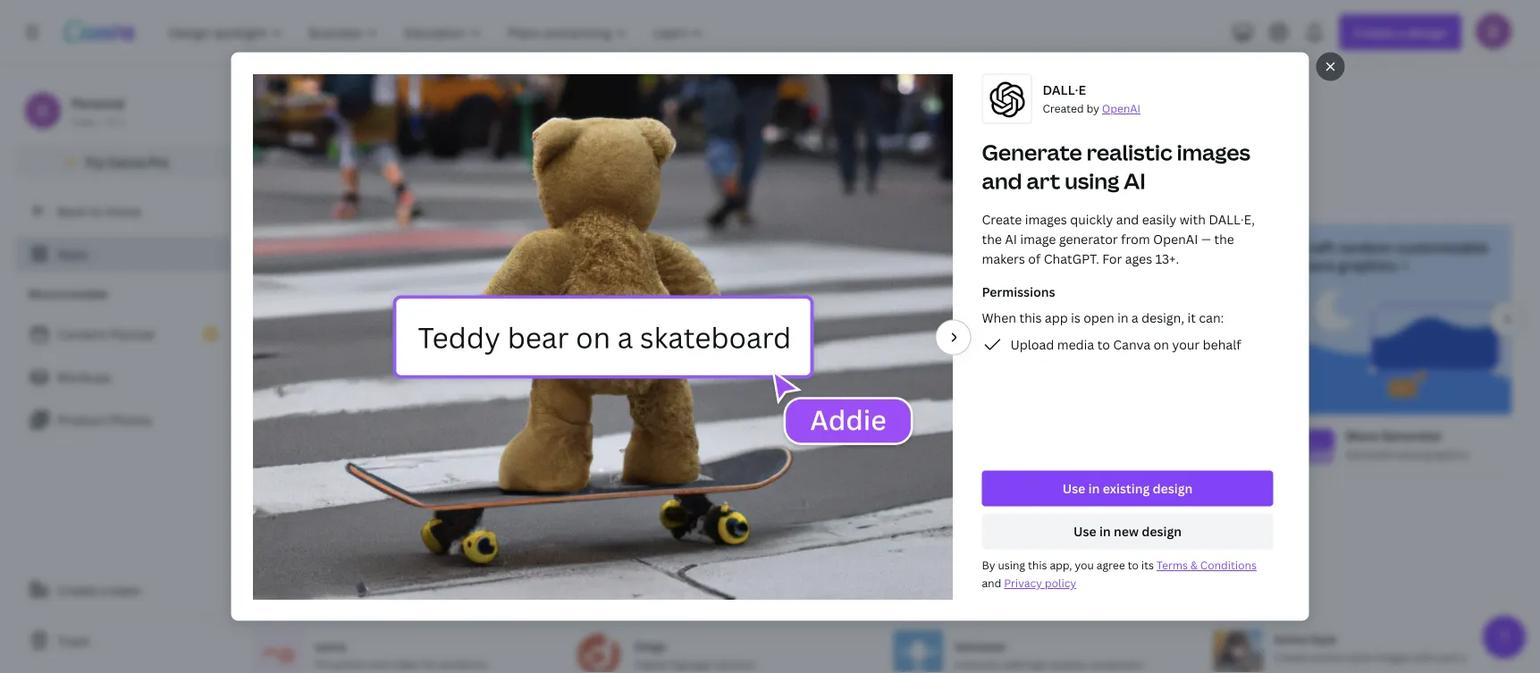 Task type: vqa. For each thing, say whether or not it's contained in the screenshot.
the left graphics
yes



Task type: locate. For each thing, give the bounding box(es) containing it.
0 vertical spatial dall·e image
[[248, 289, 484, 415]]

list
[[14, 316, 232, 438]]

Input field to search for apps search field
[[283, 71, 557, 105]]

image down imagen
[[581, 447, 611, 461]]

1 horizontal spatial into
[[1119, 256, 1146, 275]]

0 horizontal spatial realistic
[[330, 238, 385, 257]]

palettes inside create dynamic palettes to enhance your designs
[[893, 238, 951, 257]]

1 horizontal spatial you
[[1075, 558, 1094, 573]]

graphics for generator
[[1425, 447, 1469, 461]]

1 vertical spatial this
[[1028, 558, 1047, 573]]

dall·e
[[1043, 81, 1086, 98], [308, 427, 352, 444]]

design
[[1153, 480, 1193, 497], [1142, 523, 1182, 540]]

text
[[592, 238, 619, 257]]

1 vertical spatial dall·e
[[308, 427, 352, 444]]

on right 'up'
[[791, 573, 809, 592]]

image up 'of'
[[1020, 231, 1056, 248]]

dall·e inside dall·e created by openai
[[1043, 81, 1086, 98]]

use left existing
[[1063, 480, 1086, 497]]

1 horizontal spatial generator
[[1381, 427, 1443, 444]]

0 horizontal spatial canva
[[107, 153, 145, 170]]

canva
[[107, 153, 145, 170], [1113, 336, 1151, 353]]

0 horizontal spatial with
[[1180, 211, 1206, 228]]

this for app,
[[1028, 558, 1047, 573]]

your left text at the left of page
[[556, 238, 588, 257]]

can:
[[1199, 309, 1224, 326]]

its
[[1142, 558, 1154, 573]]

1 vertical spatial wave
[[1396, 447, 1422, 461]]

2 vertical spatial in
[[1100, 523, 1111, 540]]

create up message
[[1274, 649, 1309, 664]]

and inside dream it up, and see your words turn into visuals
[[1128, 238, 1154, 257]]

anime style create anime-style images with just a message
[[1274, 632, 1466, 673]]

1 vertical spatial generate realistic images and art using ai
[[262, 238, 437, 275]]

1 horizontal spatial it
[[1188, 309, 1196, 326]]

the right —
[[1214, 231, 1234, 248]]

0 horizontal spatial the
[[813, 573, 836, 592]]

generator
[[1381, 427, 1443, 444], [355, 447, 408, 461]]

a right just
[[1460, 649, 1466, 664]]

to right back
[[89, 203, 102, 219]]

0 horizontal spatial it
[[1090, 238, 1100, 257]]

1 vertical spatial a
[[100, 582, 107, 599]]

in right open
[[1118, 309, 1129, 326]]

0 vertical spatial generator
[[1381, 427, 1443, 444]]

create left the dynamic on the right of the page
[[780, 238, 827, 257]]

0 horizontal spatial image
[[581, 447, 611, 461]]

1 vertical spatial generator
[[355, 447, 408, 461]]

for you
[[602, 79, 647, 96]]

palettes right "color"
[[907, 447, 949, 461]]

random
[[1338, 238, 1392, 257]]

0 vertical spatial imagen image
[[507, 289, 743, 415]]

releases
[[976, 573, 1033, 592]]

apps up think
[[909, 133, 979, 172]]

to down open
[[1097, 336, 1110, 353]]

1 horizontal spatial image
[[1020, 231, 1056, 248]]

your right see
[[1185, 238, 1217, 257]]

apps link
[[14, 236, 232, 272]]

1 horizontal spatial on
[[1154, 336, 1169, 353]]

list containing content planner
[[14, 316, 232, 438]]

generator right wave
[[1381, 427, 1443, 444]]

to
[[89, 203, 102, 219], [954, 238, 969, 257], [1097, 336, 1110, 353], [1128, 558, 1139, 573]]

add
[[1003, 657, 1023, 671]]

2 horizontal spatial by
[[1087, 101, 1100, 116]]

1 horizontal spatial dall·e
[[1043, 81, 1086, 98]]

signage
[[670, 657, 710, 671]]

create for create images quickly and easily with dall·e, the ai image generator from openai — the makers of chatgpt. for ages 13+.
[[982, 211, 1022, 228]]

1 vertical spatial using
[[315, 256, 352, 275]]

1 vertical spatial generator
[[614, 447, 665, 461]]

you right the "app,"
[[1075, 558, 1094, 573]]

0 vertical spatial canva
[[107, 153, 145, 170]]

your inside turn your text into photorealistic ai images
[[556, 238, 588, 257]]

and inside "button"
[[1040, 79, 1063, 96]]

ai-
[[674, 79, 691, 96]]

by inside imagen ai image generator by google
[[667, 447, 680, 461]]

generate realistic images and art using ai
[[982, 138, 1251, 195], [262, 238, 437, 275]]

0 horizontal spatial a
[[100, 582, 107, 599]]

on inside new and noteworthy catch up on the newest and hottest releases
[[791, 573, 809, 592]]

1 vertical spatial use
[[1074, 523, 1097, 540]]

1 vertical spatial you
[[1075, 558, 1094, 573]]

into right text at the left of page
[[622, 238, 650, 257]]

wave for generator
[[1396, 447, 1422, 461]]

ai inside create images quickly and easily with dall·e, the ai image generator from openai — the makers of chatgpt. for ages 13+.
[[1005, 231, 1017, 248]]

you left ai-
[[625, 79, 647, 96]]

1 vertical spatial with
[[1413, 649, 1436, 664]]

see
[[1158, 238, 1182, 257]]

you inside button
[[625, 79, 647, 96]]

2 horizontal spatial openai
[[1153, 231, 1198, 248]]

content planner
[[57, 326, 156, 343]]

this
[[1019, 309, 1042, 326], [1028, 558, 1047, 573]]

for left ai-
[[602, 79, 621, 96]]

of
[[1028, 250, 1041, 267]]

your inside create dynamic palettes to enhance your designs
[[844, 256, 875, 275]]

1 vertical spatial palettes
[[907, 447, 949, 461]]

0 horizontal spatial into
[[622, 238, 650, 257]]

free •
[[72, 114, 102, 129]]

create down you'll
[[982, 211, 1022, 228]]

use for use in existing design
[[1063, 480, 1086, 497]]

generator down 'quickly'
[[1059, 231, 1118, 248]]

1 horizontal spatial wave
[[1396, 447, 1422, 461]]

your left designs
[[844, 256, 875, 275]]

trash link
[[14, 623, 232, 659]]

your
[[556, 238, 588, 257], [1185, 238, 1217, 257], [844, 256, 875, 275], [1172, 336, 1200, 353]]

generator inside dall·e ai image generator by openai
[[355, 447, 408, 461]]

generator
[[1059, 231, 1118, 248], [614, 447, 665, 461]]

in inside permissions when this app is open in a design, it can:
[[1118, 309, 1129, 326]]

use in existing design button
[[982, 471, 1274, 506]]

wave generator image
[[1285, 289, 1521, 415]]

1 vertical spatial graphics
[[1425, 447, 1469, 461]]

home
[[105, 203, 141, 219]]

by inside dall·e ai image generator by openai
[[410, 447, 423, 461]]

openai inside create images quickly and easily with dall·e, the ai image generator from openai — the makers of chatgpt. for ages 13+.
[[1153, 231, 1198, 248]]

create inside create dynamic palettes to enhance your designs
[[780, 238, 827, 257]]

imagen ai image generator by google
[[568, 427, 719, 461]]

ai inside turn your text into photorealistic ai images
[[622, 256, 637, 275]]

0 vertical spatial design
[[1153, 480, 1193, 497]]

recommended
[[29, 287, 107, 301]]

1 horizontal spatial by
[[667, 447, 680, 461]]

0 horizontal spatial by
[[410, 447, 423, 461]]

you
[[625, 79, 647, 96], [1075, 558, 1094, 573]]

0 horizontal spatial you
[[625, 79, 647, 96]]

ai inside imagen ai image generator by google
[[568, 447, 578, 461]]

wave inside wave generator generate wave graphics
[[1396, 447, 1422, 461]]

create for create dynamic palettes to enhance your designs
[[780, 238, 827, 257]]

0 vertical spatial pro
[[148, 153, 169, 170]]

0 horizontal spatial generate realistic images and art using ai
[[262, 238, 437, 275]]

disign digital signage solution
[[635, 639, 755, 671]]

to left its
[[1128, 558, 1139, 573]]

0 horizontal spatial for
[[602, 79, 621, 96]]

0 vertical spatial graphics
[[1338, 256, 1397, 275]]

0 vertical spatial use
[[1063, 480, 1086, 497]]

0 vertical spatial wave
[[1299, 256, 1335, 275]]

2 vertical spatial openai
[[426, 447, 464, 461]]

your down the design,
[[1172, 336, 1200, 353]]

quality
[[1050, 657, 1086, 671]]

create left team
[[57, 582, 97, 599]]

0 vertical spatial with
[[1180, 211, 1206, 228]]

create
[[982, 211, 1022, 228], [780, 238, 827, 257], [57, 582, 97, 599], [1274, 649, 1309, 664]]

it left can:
[[1188, 309, 1196, 326]]

new and noteworthy catch up on the newest and hottest releases
[[726, 533, 1033, 592]]

for inside create images quickly and easily with dall·e, the ai image generator from openai — the makers of chatgpt. for ages 13+.
[[1102, 250, 1122, 267]]

0 horizontal spatial art
[[292, 256, 312, 275]]

imagen image
[[507, 289, 743, 415], [521, 429, 557, 465]]

dall·e image
[[248, 289, 484, 415], [262, 429, 298, 465]]

1 horizontal spatial realistic
[[1087, 138, 1173, 167]]

by inside dall·e created by openai
[[1087, 101, 1100, 116]]

a inside button
[[100, 582, 107, 599]]

ai-powered
[[674, 79, 744, 96]]

images inside the anime style create anime-style images with just a message
[[1375, 649, 1411, 664]]

0 vertical spatial a
[[1132, 309, 1139, 326]]

visuals
[[1150, 256, 1198, 275]]

planner
[[110, 326, 156, 343]]

1 horizontal spatial pro
[[315, 657, 332, 671]]

dall·e up image
[[308, 427, 352, 444]]

free
[[72, 114, 94, 129]]

dall·e inside dall·e ai image generator by openai
[[308, 427, 352, 444]]

1 horizontal spatial generator
[[1059, 231, 1118, 248]]

1
[[119, 114, 124, 129]]

1 vertical spatial openai
[[1153, 231, 1198, 248]]

up,
[[1103, 238, 1125, 257]]

create for create a team
[[57, 582, 97, 599]]

1 horizontal spatial a
[[1132, 309, 1139, 326]]

content
[[57, 326, 107, 343]]

graphics inside wave generator generate wave graphics
[[1425, 447, 1469, 461]]

hottest
[[922, 573, 972, 592]]

2 vertical spatial using
[[998, 558, 1025, 573]]

it inside permissions when this app is open in a design, it can:
[[1188, 309, 1196, 326]]

0 vertical spatial generator
[[1059, 231, 1118, 248]]

design up terms
[[1142, 523, 1182, 540]]

greatest
[[816, 173, 872, 193]]

1 vertical spatial in
[[1089, 480, 1100, 497]]

your for create dynamic palettes to enhance your designs
[[844, 256, 875, 275]]

in left new on the right of page
[[1100, 523, 1111, 540]]

0 vertical spatial palettes
[[893, 238, 951, 257]]

into inside turn your text into photorealistic ai images
[[622, 238, 650, 257]]

in left existing
[[1089, 480, 1100, 497]]

1 vertical spatial apps
[[876, 173, 909, 193]]

0 horizontal spatial openai
[[426, 447, 464, 461]]

with
[[1180, 211, 1206, 228], [1413, 649, 1436, 664]]

generator right image
[[355, 447, 408, 461]]

this left the app
[[1019, 309, 1042, 326]]

dall·e created by openai
[[1043, 81, 1141, 116]]

with up —
[[1180, 211, 1206, 228]]

1 horizontal spatial generate realistic images and art using ai
[[982, 138, 1251, 195]]

app
[[1045, 309, 1068, 326]]

anime
[[1274, 632, 1308, 646]]

0 vertical spatial you
[[625, 79, 647, 96]]

craft random customizable wave graphics
[[1299, 238, 1489, 275]]

wave for random
[[1299, 256, 1335, 275]]

for left the ages
[[1102, 250, 1122, 267]]

apps left we
[[876, 173, 909, 193]]

your for upload media to canva on your behalf
[[1172, 336, 1200, 353]]

this inside by using this app, you agree to its terms & conditions and privacy policy
[[1028, 558, 1047, 573]]

13+.
[[1156, 250, 1179, 267]]

use in new design
[[1074, 523, 1182, 540]]

to left 'makers'
[[954, 238, 969, 257]]

1 horizontal spatial with
[[1413, 649, 1436, 664]]

image
[[321, 447, 353, 461]]

the inside new and noteworthy catch up on the newest and hottest releases
[[813, 573, 836, 592]]

graphics inside the craft random customizable wave graphics
[[1338, 256, 1397, 275]]

2 horizontal spatial a
[[1460, 649, 1466, 664]]

on
[[1154, 336, 1169, 353], [791, 573, 809, 592]]

product
[[57, 412, 106, 429]]

1 vertical spatial design
[[1142, 523, 1182, 540]]

2 vertical spatial a
[[1460, 649, 1466, 664]]

for you button
[[590, 70, 659, 105]]

create inside the anime style create anime-style images with just a message
[[1274, 649, 1309, 664]]

this up privacy policy link
[[1028, 558, 1047, 573]]

1 vertical spatial imagen image
[[521, 429, 557, 465]]

0 vertical spatial this
[[1019, 309, 1042, 326]]

by for generate realistic images and art using ai
[[410, 447, 423, 461]]

create images quickly and easily with dall·e, the ai image generator from openai — the makers of chatgpt. for ages 13+.
[[982, 211, 1255, 267]]

wave generator generate wave graphics
[[1346, 427, 1469, 461]]

wave inside the craft random customizable wave graphics
[[1299, 256, 1335, 275]]

generator left google
[[614, 447, 665, 461]]

your inside dream it up, and see your words turn into visuals
[[1185, 238, 1217, 257]]

1 vertical spatial it
[[1188, 309, 1196, 326]]

product photos
[[57, 412, 151, 429]]

generate
[[982, 138, 1082, 167], [262, 238, 326, 257], [827, 447, 875, 461], [1346, 447, 1393, 461]]

it left up,
[[1090, 238, 1100, 257]]

voiceovers
[[1089, 657, 1145, 671]]

you inside by using this app, you agree to its terms & conditions and privacy policy
[[1075, 558, 1094, 573]]

by left google
[[667, 447, 680, 461]]

1 horizontal spatial for
[[1102, 250, 1122, 267]]

palettes right the dynamic on the right of the page
[[893, 238, 951, 257]]

policy
[[1045, 576, 1077, 591]]

1 vertical spatial for
[[1102, 250, 1122, 267]]

1 horizontal spatial graphics
[[1425, 447, 1469, 461]]

by
[[982, 558, 995, 573]]

palettes
[[893, 238, 951, 257], [907, 447, 949, 461]]

by down publish
[[1087, 101, 1100, 116]]

pro down soona
[[315, 657, 332, 671]]

turn your text into photorealistic ai images
[[521, 238, 689, 275]]

with left just
[[1413, 649, 1436, 664]]

0 horizontal spatial generator
[[355, 447, 408, 461]]

the left newest
[[813, 573, 836, 592]]

enhance
[[780, 256, 840, 275]]

share
[[1003, 79, 1037, 96]]

0 vertical spatial using
[[1065, 166, 1120, 195]]

the up 'makers'
[[982, 231, 1002, 248]]

0 vertical spatial apps
[[909, 133, 979, 172]]

0 vertical spatial it
[[1090, 238, 1100, 257]]

content planner link
[[14, 316, 232, 352]]

for
[[602, 79, 621, 96], [1102, 250, 1122, 267]]

dream it up, and see your words turn into visuals button
[[1025, 224, 1262, 476]]

terms
[[1157, 558, 1188, 573]]

1 horizontal spatial using
[[998, 558, 1025, 573]]

0 vertical spatial art
[[1027, 166, 1061, 195]]

0 vertical spatial dall·e
[[1043, 81, 1086, 98]]

and inside "soona pro photo and video for products"
[[369, 657, 388, 671]]

0 horizontal spatial pro
[[148, 153, 169, 170]]

use left new on the right of page
[[1074, 523, 1097, 540]]

this inside permissions when this app is open in a design, it can:
[[1019, 309, 1042, 326]]

create inside create images quickly and easily with dall·e, the ai image generator from openai — the makers of chatgpt. for ages 13+.
[[982, 211, 1022, 228]]

design right existing
[[1153, 480, 1193, 497]]

canva right try
[[107, 153, 145, 170]]

on down the design,
[[1154, 336, 1169, 353]]

0 horizontal spatial on
[[791, 573, 809, 592]]

top level navigation element
[[157, 14, 718, 50]]

design for use in new design
[[1142, 523, 1182, 540]]

0 vertical spatial generate realistic images and art using ai
[[982, 138, 1251, 195]]

a left team
[[100, 582, 107, 599]]

create inside button
[[57, 582, 97, 599]]

0 vertical spatial openai
[[1102, 101, 1141, 116]]

turn
[[521, 238, 553, 257]]

0 horizontal spatial graphics
[[1338, 256, 1397, 275]]

into down "from"
[[1119, 256, 1146, 275]]

0 horizontal spatial generator
[[614, 447, 665, 461]]

pro up back to home 'link'
[[148, 153, 169, 170]]

create a team button
[[14, 572, 232, 608]]

1 horizontal spatial openai
[[1102, 101, 1141, 116]]

generate inside shade generate color palettes
[[827, 447, 875, 461]]

2 horizontal spatial using
[[1065, 166, 1120, 195]]

by right image
[[410, 447, 423, 461]]

0 horizontal spatial dall·e
[[308, 427, 352, 444]]

use in new design button
[[982, 514, 1274, 549]]

dall·e up created
[[1043, 81, 1086, 98]]

a
[[1132, 309, 1139, 326], [100, 582, 107, 599], [1460, 649, 1466, 664]]

a left the design,
[[1132, 309, 1139, 326]]

canva down the design,
[[1113, 336, 1151, 353]]

0 vertical spatial in
[[1118, 309, 1129, 326]]

and inside by using this app, you agree to its terms & conditions and privacy policy
[[982, 576, 1002, 591]]

high
[[1025, 657, 1047, 671]]

images
[[1177, 138, 1251, 167], [1025, 211, 1067, 228], [389, 238, 437, 257], [640, 256, 689, 275], [1375, 649, 1411, 664]]

video
[[391, 657, 420, 671]]



Task type: describe. For each thing, give the bounding box(es) containing it.
we
[[913, 173, 932, 193]]

think
[[936, 173, 970, 193]]

product photos link
[[14, 402, 232, 438]]

upload media to canva on your behalf
[[1011, 336, 1241, 353]]

soona pro photo and video for products
[[315, 639, 487, 671]]

terms & conditions link
[[1157, 558, 1257, 573]]

back to home
[[57, 203, 141, 219]]

—
[[1201, 231, 1211, 248]]

magic media image
[[1025, 289, 1261, 415]]

upload
[[1011, 336, 1054, 353]]

try canva pro
[[85, 153, 169, 170]]

0 vertical spatial on
[[1154, 336, 1169, 353]]

instantly
[[954, 657, 1000, 671]]

style
[[1310, 632, 1337, 646]]

new
[[730, 533, 792, 572]]

it inside dream it up, and see your words turn into visuals
[[1090, 238, 1100, 257]]

new
[[1114, 523, 1139, 540]]

openai inside dall·e ai image generator by openai
[[426, 447, 464, 461]]

solution
[[713, 657, 755, 671]]

publish
[[1066, 79, 1111, 96]]

a inside the anime style create anime-style images with just a message
[[1460, 649, 1466, 664]]

productivity button
[[759, 70, 857, 105]]

craft
[[1299, 238, 1335, 257]]

to inside by using this app, you agree to its terms & conditions and privacy policy
[[1128, 558, 1139, 573]]

0 horizontal spatial using
[[315, 256, 352, 275]]

team
[[110, 582, 141, 599]]

generate inside wave generator generate wave graphics
[[1346, 447, 1393, 461]]

for inside button
[[602, 79, 621, 96]]

1 horizontal spatial canva
[[1113, 336, 1151, 353]]

canva inside button
[[107, 153, 145, 170]]

dream it up, and see your words turn into visuals
[[1040, 238, 1217, 275]]

ages
[[1125, 250, 1153, 267]]

design for use in existing design
[[1153, 480, 1193, 497]]

image inside create images quickly and easily with dall·e, the ai image generator from openai — the makers of chatgpt. for ages 13+.
[[1020, 231, 1056, 248]]

ai inside dall·e ai image generator by openai
[[308, 447, 319, 461]]

design essentials button
[[860, 70, 987, 105]]

dall·e for dall·e ai image generator by openai
[[308, 427, 352, 444]]

pro inside "soona pro photo and video for products"
[[315, 657, 332, 671]]

generator inside imagen ai image generator by google
[[614, 447, 665, 461]]

share and publish
[[1003, 79, 1111, 96]]

back to home link
[[14, 193, 232, 229]]

1 vertical spatial art
[[292, 256, 312, 275]]

shade generate color palettes
[[827, 427, 949, 461]]

0 vertical spatial realistic
[[1087, 138, 1173, 167]]

1 vertical spatial realistic
[[330, 238, 385, 257]]

trending
[[780, 133, 903, 172]]

ai-powered button
[[662, 70, 755, 105]]

newest
[[839, 573, 889, 592]]

easily
[[1142, 211, 1177, 228]]

words
[[1040, 256, 1082, 275]]

shade image
[[766, 289, 1002, 415]]

is
[[1071, 309, 1081, 326]]

images inside create images quickly and easily with dall·e, the ai image generator from openai — the makers of chatgpt. for ages 13+.
[[1025, 211, 1067, 228]]

1 horizontal spatial art
[[1027, 166, 1061, 195]]

images inside turn your text into photorealistic ai images
[[640, 256, 689, 275]]

photo
[[335, 657, 366, 671]]

in for existing
[[1089, 480, 1100, 497]]

existing
[[1103, 480, 1150, 497]]

customizable
[[1396, 238, 1489, 257]]

with inside create images quickly and easily with dall·e, the ai image generator from openai — the makers of chatgpt. for ages 13+.
[[1180, 211, 1206, 228]]

using inside by using this app, you agree to its terms & conditions and privacy policy
[[998, 558, 1025, 573]]

you'll
[[974, 173, 1011, 193]]

trash
[[57, 633, 90, 650]]

use in existing design
[[1063, 480, 1193, 497]]

from
[[1121, 231, 1150, 248]]

privacy policy link
[[1004, 576, 1077, 591]]

palettes inside shade generate color palettes
[[907, 447, 949, 461]]

graphics for random
[[1338, 256, 1397, 275]]

photorealistic
[[521, 256, 619, 275]]

dream
[[1040, 238, 1086, 257]]

a inside permissions when this app is open in a design, it can:
[[1132, 309, 1139, 326]]

back
[[57, 203, 86, 219]]

open
[[1084, 309, 1115, 326]]

permissions when this app is open in a design, it can:
[[982, 283, 1224, 326]]

2 horizontal spatial the
[[1214, 231, 1234, 248]]

generator inside wave generator generate wave graphics
[[1381, 427, 1443, 444]]

create a team
[[57, 582, 141, 599]]

try canva pro button
[[14, 145, 232, 179]]

to inside 'link'
[[89, 203, 102, 219]]

turn
[[1085, 256, 1115, 275]]

openai inside dall·e created by openai
[[1102, 101, 1141, 116]]

the
[[715, 173, 740, 193]]

pro inside button
[[148, 153, 169, 170]]

and inside trending apps the latest and greatest apps we think you'll love
[[786, 173, 812, 193]]

privacy
[[1004, 576, 1042, 591]]

just
[[1438, 649, 1457, 664]]

image inside imagen ai image generator by google
[[581, 447, 611, 461]]

1 horizontal spatial the
[[982, 231, 1002, 248]]

noteworthy
[[858, 533, 1028, 572]]

use for use in new design
[[1074, 523, 1097, 540]]

shade image
[[780, 429, 816, 465]]

your for dream it up, and see your words turn into visuals
[[1185, 238, 1217, 257]]

wave generator image
[[1299, 429, 1335, 465]]

design essentials
[[872, 79, 976, 96]]

imagen
[[568, 427, 612, 444]]

dall·e for dall·e created by openai
[[1043, 81, 1086, 98]]

to inside create dynamic palettes to enhance your designs
[[954, 238, 969, 257]]

voiceover
[[954, 639, 1007, 653]]

with inside the anime style create anime-style images with just a message
[[1413, 649, 1436, 664]]

by using this app, you agree to its terms & conditions and privacy policy
[[982, 558, 1257, 591]]

this for app
[[1019, 309, 1042, 326]]

apps
[[57, 245, 88, 262]]

digital
[[635, 657, 668, 671]]

media
[[1057, 336, 1094, 353]]

into inside dream it up, and see your words turn into visuals
[[1119, 256, 1146, 275]]

in for new
[[1100, 523, 1111, 540]]

disign
[[635, 639, 667, 653]]

generator inside create images quickly and easily with dall·e, the ai image generator from openai — the makers of chatgpt. for ages 13+.
[[1059, 231, 1118, 248]]

dall·e ai image generator by openai
[[308, 427, 464, 461]]

when
[[982, 309, 1016, 326]]

google
[[683, 447, 719, 461]]

chatgpt.
[[1044, 250, 1099, 267]]

trending apps the latest and greatest apps we think you'll love
[[715, 133, 1044, 193]]

voiceover instantly add high quality voiceovers
[[954, 639, 1145, 671]]

dynamic
[[830, 238, 890, 257]]

personal
[[72, 94, 125, 111]]

behalf
[[1203, 336, 1241, 353]]

by for turn your text into photorealistic ai images
[[667, 447, 680, 461]]

share and publish button
[[991, 70, 1122, 105]]

openai link
[[1102, 101, 1141, 116]]

and inside create images quickly and easily with dall·e, the ai image generator from openai — the makers of chatgpt. for ages 13+.
[[1116, 211, 1139, 228]]

•
[[98, 114, 102, 129]]

mockups
[[57, 369, 111, 386]]

created
[[1043, 101, 1084, 116]]

productivity
[[770, 79, 845, 96]]

essentials
[[916, 79, 976, 96]]

1 vertical spatial dall·e image
[[262, 429, 298, 465]]

mockups link
[[14, 359, 232, 395]]

message
[[1274, 667, 1319, 673]]



